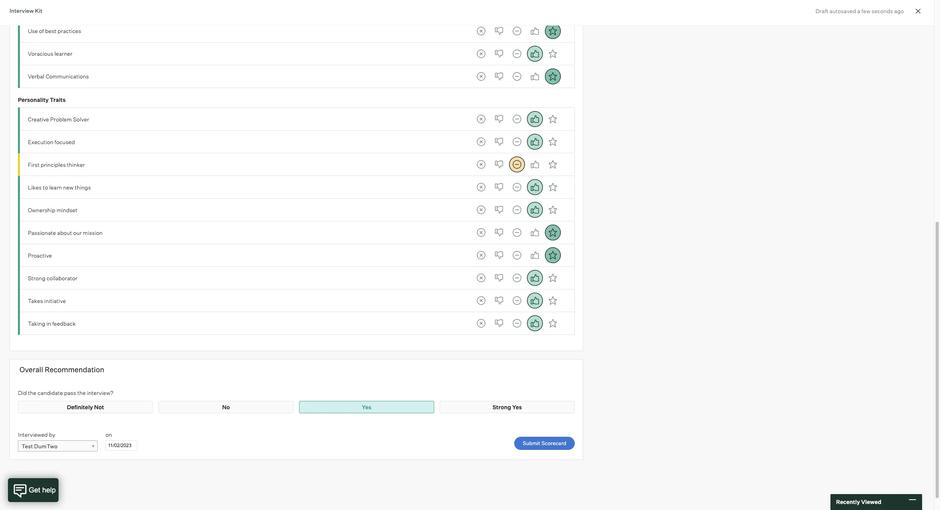 Task type: describe. For each thing, give the bounding box(es) containing it.
mixed image for problem
[[509, 111, 525, 127]]

strong yes button for collaborator
[[545, 271, 561, 286]]

mixed button for focused
[[509, 134, 525, 150]]

takes initiative
[[28, 298, 66, 304]]

strong yes button for in
[[545, 316, 561, 332]]

taking in feedback
[[28, 320, 76, 327]]

ownership
[[28, 207, 55, 214]]

mixed button for in
[[509, 316, 525, 332]]

strong for strong yes
[[493, 404, 512, 411]]

definitely not image for voracious learner
[[474, 46, 489, 62]]

mixed image for execution focused
[[509, 134, 525, 150]]

a
[[858, 8, 861, 14]]

definitely not image for communications
[[474, 69, 489, 84]]

collaborator
[[47, 275, 77, 282]]

strong yes image for passionate about our mission
[[545, 225, 561, 241]]

tab list for of
[[474, 23, 561, 39]]

initiative
[[44, 298, 66, 304]]

personality
[[18, 96, 49, 103]]

yes button for focused
[[527, 134, 543, 150]]

interviewed
[[18, 432, 48, 439]]

interview?
[[87, 390, 113, 397]]

yes image for voracious learner
[[527, 46, 543, 62]]

new
[[63, 184, 74, 191]]

10 mixed button from the top
[[509, 248, 525, 264]]

draft autosaved a few seconds ago
[[816, 8, 905, 14]]

7 definitely not image from the top
[[474, 248, 489, 264]]

10 tab list from the top
[[474, 248, 561, 264]]

traits
[[50, 96, 66, 103]]

strong collaborator
[[28, 275, 77, 282]]

1 yes from the left
[[362, 404, 372, 411]]

tab list for communications
[[474, 69, 561, 84]]

strong yes image for likes to learn new things
[[545, 180, 561, 196]]

no button for collaborator
[[491, 271, 507, 286]]

mixed image for taking in feedback
[[509, 316, 525, 332]]

skills
[[125, 5, 138, 12]]

definitely not button for communications
[[474, 69, 489, 84]]

definitely not button for of
[[474, 23, 489, 39]]

8 no image from the top
[[491, 248, 507, 264]]

tab list for collaborator
[[474, 271, 561, 286]]

test
[[22, 443, 33, 450]]

and
[[72, 5, 82, 12]]

no button for of
[[491, 23, 507, 39]]

close image
[[914, 6, 924, 16]]

definitely not button for learner
[[474, 46, 489, 62]]

strong yes button for of
[[545, 23, 561, 39]]

strong yes image for first principles thinker
[[545, 157, 561, 173]]

yes image for execution focused
[[527, 134, 543, 150]]

pass
[[64, 390, 76, 397]]

candidate
[[38, 390, 63, 397]]

yes image for initiative
[[527, 293, 543, 309]]

definitely not button for focused
[[474, 134, 489, 150]]

few
[[862, 8, 871, 14]]

strong yes button for about
[[545, 225, 561, 241]]

autosaved
[[830, 8, 857, 14]]

strong for strong collaborator
[[28, 275, 45, 282]]

test dumtwo
[[22, 443, 58, 450]]

not
[[94, 404, 104, 411]]

mixed button for learner
[[509, 46, 525, 62]]

voracious learner
[[28, 50, 72, 57]]

mixed button for about
[[509, 225, 525, 241]]

definitely not image for problem
[[474, 111, 489, 127]]

interview kit
[[10, 7, 42, 14]]

verbal communications
[[28, 73, 89, 80]]

first principles thinker
[[28, 161, 85, 168]]

about
[[57, 230, 72, 236]]

definitely not button for principles
[[474, 157, 489, 173]]

first
[[28, 161, 40, 168]]

seconds
[[872, 8, 894, 14]]

strong yes image for communications
[[545, 69, 561, 84]]

on
[[106, 432, 112, 439]]

definitely not image for focused
[[474, 134, 489, 150]]

scorecard
[[542, 441, 567, 447]]

no image for collaborator
[[491, 271, 507, 286]]

practices
[[58, 28, 81, 34]]

mixed image for use of best practices
[[509, 23, 525, 39]]

our
[[73, 230, 82, 236]]

execution
[[28, 139, 53, 145]]

strong for strong analytical and problem solving skills
[[28, 5, 45, 12]]

yes image for verbal communications
[[527, 69, 543, 84]]

submit scorecard link
[[515, 437, 575, 451]]

learner
[[55, 50, 72, 57]]

no
[[222, 404, 230, 411]]

mixed button for collaborator
[[509, 271, 525, 286]]

no image for problem
[[491, 111, 507, 127]]

mixed button for of
[[509, 23, 525, 39]]

best
[[45, 28, 56, 34]]

strong yes button for principles
[[545, 157, 561, 173]]

definitely not image for ownership mindset
[[474, 202, 489, 218]]

tab list for in
[[474, 316, 561, 332]]

by
[[49, 432, 55, 439]]

definitely
[[67, 404, 93, 411]]

yes button for initiative
[[527, 293, 543, 309]]

definitely not button for problem
[[474, 111, 489, 127]]

dumtwo
[[34, 443, 58, 450]]

problem
[[50, 116, 72, 123]]

1 yes image from the top
[[527, 248, 543, 264]]

mixed image for initiative
[[509, 293, 525, 309]]

mixed image for to
[[509, 180, 525, 196]]

yes image for strong collaborator
[[527, 271, 543, 286]]

no image for communications
[[491, 69, 507, 84]]

use of best practices
[[28, 28, 81, 34]]

no button for about
[[491, 225, 507, 241]]

passionate
[[28, 230, 56, 236]]

yes button for learner
[[527, 46, 543, 62]]

yes button for of
[[527, 23, 543, 39]]

yes image for ownership mindset
[[527, 202, 543, 218]]

mixed image for strong collaborator
[[509, 271, 525, 286]]

strong analytical and problem solving skills
[[28, 5, 138, 12]]

no button for problem
[[491, 111, 507, 127]]

strong yes button for problem
[[545, 111, 561, 127]]

interviewed by
[[18, 432, 55, 439]]

of
[[39, 28, 44, 34]]

viewed
[[862, 499, 882, 506]]

tab list for initiative
[[474, 293, 561, 309]]

10 strong yes button from the top
[[545, 248, 561, 264]]

did the candidate pass the interview?
[[18, 390, 113, 397]]

3 strong yes image from the top
[[545, 248, 561, 264]]

submit scorecard
[[523, 441, 567, 447]]

no image for about
[[491, 225, 507, 241]]

10 yes button from the top
[[527, 248, 543, 264]]



Task type: locate. For each thing, give the bounding box(es) containing it.
7 yes button from the top
[[527, 180, 543, 196]]

principles
[[41, 161, 66, 168]]

yes image for passionate about our mission
[[527, 225, 543, 241]]

yes image for likes to learn new things
[[527, 180, 543, 196]]

overall recommendation
[[20, 366, 104, 375]]

2 mixed image from the top
[[509, 46, 525, 62]]

mixed image for verbal communications
[[509, 69, 525, 84]]

strong yes image for execution focused
[[545, 134, 561, 150]]

yes image
[[527, 23, 543, 39], [527, 46, 543, 62], [527, 69, 543, 84], [527, 111, 543, 127], [527, 134, 543, 150], [527, 157, 543, 173], [527, 180, 543, 196], [527, 202, 543, 218], [527, 225, 543, 241], [527, 271, 543, 286]]

no image for to
[[491, 180, 507, 196]]

tab list
[[474, 23, 561, 39], [474, 46, 561, 62], [474, 69, 561, 84], [474, 111, 561, 127], [474, 134, 561, 150], [474, 157, 561, 173], [474, 180, 561, 196], [474, 202, 561, 218], [474, 225, 561, 241], [474, 248, 561, 264], [474, 271, 561, 286], [474, 293, 561, 309], [474, 316, 561, 332]]

4 strong yes button from the top
[[545, 111, 561, 127]]

yes button for communications
[[527, 69, 543, 84]]

definitely not
[[67, 404, 104, 411]]

strong yes button for learner
[[545, 46, 561, 62]]

7 mixed button from the top
[[509, 180, 525, 196]]

1 definitely not image from the top
[[474, 46, 489, 62]]

12 mixed button from the top
[[509, 293, 525, 309]]

no button for focused
[[491, 134, 507, 150]]

12 tab list from the top
[[474, 293, 561, 309]]

yes
[[362, 404, 372, 411], [513, 404, 522, 411]]

mixed image
[[509, 111, 525, 127], [509, 180, 525, 196], [509, 202, 525, 218], [509, 225, 525, 241], [509, 248, 525, 264], [509, 293, 525, 309]]

proactive
[[28, 252, 52, 259]]

things
[[75, 184, 91, 191]]

tab list for learner
[[474, 46, 561, 62]]

5 yes button from the top
[[527, 134, 543, 150]]

7 definitely not button from the top
[[474, 180, 489, 196]]

yes image for in
[[527, 316, 543, 332]]

likes to learn new things
[[28, 184, 91, 191]]

7 tab list from the top
[[474, 180, 561, 196]]

6 mixed image from the top
[[509, 271, 525, 286]]

11 definitely not button from the top
[[474, 271, 489, 286]]

mindset
[[57, 207, 77, 214]]

3 tab list from the top
[[474, 69, 561, 84]]

1 vertical spatial strong
[[28, 275, 45, 282]]

the right did
[[28, 390, 36, 397]]

the
[[28, 390, 36, 397], [77, 390, 86, 397]]

mission
[[83, 230, 103, 236]]

mixed button for communications
[[509, 69, 525, 84]]

definitely not image
[[474, 23, 489, 39], [474, 69, 489, 84], [474, 111, 489, 127], [474, 134, 489, 150], [474, 157, 489, 173], [474, 225, 489, 241], [474, 248, 489, 264], [474, 271, 489, 286], [474, 316, 489, 332]]

verbal
[[28, 73, 44, 80]]

1 definitely not button from the top
[[474, 23, 489, 39]]

2 tab list from the top
[[474, 46, 561, 62]]

no button for to
[[491, 180, 507, 196]]

4 yes button from the top
[[527, 111, 543, 127]]

1 mixed image from the top
[[509, 23, 525, 39]]

voracious
[[28, 50, 53, 57]]

no button for communications
[[491, 69, 507, 84]]

mixed button for mindset
[[509, 202, 525, 218]]

feedback
[[52, 320, 76, 327]]

strong yes
[[493, 404, 522, 411]]

3 definitely not image from the top
[[474, 202, 489, 218]]

definitely not image for takes initiative
[[474, 293, 489, 309]]

draft
[[816, 8, 829, 14]]

to
[[43, 184, 48, 191]]

4 definitely not button from the top
[[474, 111, 489, 127]]

yes image
[[527, 248, 543, 264], [527, 293, 543, 309], [527, 316, 543, 332]]

4 definitely not image from the top
[[474, 134, 489, 150]]

no image
[[491, 23, 507, 39], [491, 69, 507, 84], [491, 111, 507, 127], [491, 134, 507, 150], [491, 180, 507, 196], [491, 202, 507, 218], [491, 225, 507, 241], [491, 248, 507, 264], [491, 271, 507, 286], [491, 293, 507, 309]]

test dumtwo link
[[18, 441, 98, 452]]

yes button
[[527, 23, 543, 39], [527, 46, 543, 62], [527, 69, 543, 84], [527, 111, 543, 127], [527, 134, 543, 150], [527, 157, 543, 173], [527, 180, 543, 196], [527, 202, 543, 218], [527, 225, 543, 241], [527, 248, 543, 264], [527, 271, 543, 286], [527, 293, 543, 309], [527, 316, 543, 332]]

definitely not button for about
[[474, 225, 489, 241]]

taking
[[28, 320, 45, 327]]

3 yes button from the top
[[527, 69, 543, 84]]

10 no button from the top
[[491, 248, 507, 264]]

0 vertical spatial strong yes image
[[545, 23, 561, 39]]

6 tab list from the top
[[474, 157, 561, 173]]

1 yes image from the top
[[527, 23, 543, 39]]

definitely not button for mindset
[[474, 202, 489, 218]]

4 definitely not image from the top
[[474, 293, 489, 309]]

communications
[[46, 73, 89, 80]]

1 the from the left
[[28, 390, 36, 397]]

1 vertical spatial strong yes image
[[545, 69, 561, 84]]

strong yes image for strong collaborator
[[545, 271, 561, 286]]

2 vertical spatial strong yes image
[[545, 248, 561, 264]]

yes button for about
[[527, 225, 543, 241]]

3 no image from the top
[[491, 111, 507, 127]]

tab list for to
[[474, 180, 561, 196]]

no image for focused
[[491, 134, 507, 150]]

tab list for principles
[[474, 157, 561, 173]]

definitely not button for in
[[474, 316, 489, 332]]

problem
[[83, 5, 104, 12]]

strong yes image
[[545, 46, 561, 62], [545, 111, 561, 127], [545, 134, 561, 150], [545, 157, 561, 173], [545, 180, 561, 196], [545, 202, 561, 218], [545, 225, 561, 241], [545, 271, 561, 286], [545, 293, 561, 309], [545, 316, 561, 332]]

1 no image from the top
[[491, 46, 507, 62]]

2 mixed button from the top
[[509, 46, 525, 62]]

10 definitely not button from the top
[[474, 248, 489, 264]]

strong yes button for mindset
[[545, 202, 561, 218]]

solving
[[106, 5, 124, 12]]

13 strong yes button from the top
[[545, 316, 561, 332]]

use
[[28, 28, 38, 34]]

no button for mindset
[[491, 202, 507, 218]]

ago
[[895, 8, 905, 14]]

7 yes image from the top
[[527, 180, 543, 196]]

0 horizontal spatial yes
[[362, 404, 372, 411]]

5 strong yes image from the top
[[545, 180, 561, 196]]

likes
[[28, 184, 42, 191]]

yes image for first principles thinker
[[527, 157, 543, 173]]

2 no button from the top
[[491, 46, 507, 62]]

thinker
[[67, 161, 85, 168]]

definitely not image for about
[[474, 225, 489, 241]]

7 no button from the top
[[491, 180, 507, 196]]

11 tab list from the top
[[474, 271, 561, 286]]

mixed image for first principles thinker
[[509, 157, 525, 173]]

ownership mindset
[[28, 207, 77, 214]]

7 strong yes image from the top
[[545, 225, 561, 241]]

mixed image for voracious learner
[[509, 46, 525, 62]]

10 no image from the top
[[491, 293, 507, 309]]

4 tab list from the top
[[474, 111, 561, 127]]

4 no image from the top
[[491, 134, 507, 150]]

1 vertical spatial yes image
[[527, 293, 543, 309]]

13 mixed button from the top
[[509, 316, 525, 332]]

1 yes button from the top
[[527, 23, 543, 39]]

4 mixed image from the top
[[509, 225, 525, 241]]

3 definitely not image from the top
[[474, 111, 489, 127]]

8 yes image from the top
[[527, 202, 543, 218]]

1 horizontal spatial the
[[77, 390, 86, 397]]

analytical
[[47, 5, 71, 12]]

recommendation
[[45, 366, 104, 375]]

1 definitely not image from the top
[[474, 23, 489, 39]]

4 no button from the top
[[491, 111, 507, 127]]

strong yes image for of
[[545, 23, 561, 39]]

kit
[[35, 7, 42, 14]]

mixed image
[[509, 23, 525, 39], [509, 46, 525, 62], [509, 69, 525, 84], [509, 134, 525, 150], [509, 157, 525, 173], [509, 271, 525, 286], [509, 316, 525, 332]]

None text field
[[106, 441, 138, 451]]

strong yes button for to
[[545, 180, 561, 196]]

0 vertical spatial no image
[[491, 46, 507, 62]]

6 mixed button from the top
[[509, 157, 525, 173]]

2 the from the left
[[77, 390, 86, 397]]

tab list for problem
[[474, 111, 561, 127]]

0 horizontal spatial the
[[28, 390, 36, 397]]

no image for initiative
[[491, 293, 507, 309]]

9 tab list from the top
[[474, 225, 561, 241]]

8 yes button from the top
[[527, 202, 543, 218]]

6 no button from the top
[[491, 157, 507, 173]]

mixed button for principles
[[509, 157, 525, 173]]

strong
[[28, 5, 45, 12], [28, 275, 45, 282], [493, 404, 512, 411]]

4 mixed image from the top
[[509, 134, 525, 150]]

0 vertical spatial yes image
[[527, 248, 543, 264]]

7 no image from the top
[[491, 225, 507, 241]]

5 tab list from the top
[[474, 134, 561, 150]]

solver
[[73, 116, 89, 123]]

the right the pass
[[77, 390, 86, 397]]

mixed button
[[509, 23, 525, 39], [509, 46, 525, 62], [509, 69, 525, 84], [509, 111, 525, 127], [509, 134, 525, 150], [509, 157, 525, 173], [509, 180, 525, 196], [509, 202, 525, 218], [509, 225, 525, 241], [509, 248, 525, 264], [509, 271, 525, 286], [509, 293, 525, 309], [509, 316, 525, 332]]

mixed button for initiative
[[509, 293, 525, 309]]

no image for mindset
[[491, 202, 507, 218]]

6 definitely not button from the top
[[474, 157, 489, 173]]

did
[[18, 390, 27, 397]]

3 strong yes button from the top
[[545, 69, 561, 84]]

yes button for principles
[[527, 157, 543, 173]]

overall
[[20, 366, 43, 375]]

9 no image from the top
[[491, 271, 507, 286]]

creative
[[28, 116, 49, 123]]

learn
[[49, 184, 62, 191]]

no button for learner
[[491, 46, 507, 62]]

strong yes image
[[545, 23, 561, 39], [545, 69, 561, 84], [545, 248, 561, 264]]

8 strong yes image from the top
[[545, 271, 561, 286]]

mixed image for mindset
[[509, 202, 525, 218]]

definitely not image for principles
[[474, 157, 489, 173]]

definitely not image for likes to learn new things
[[474, 180, 489, 196]]

13 definitely not button from the top
[[474, 316, 489, 332]]

mixed button for problem
[[509, 111, 525, 127]]

2 no image from the top
[[491, 157, 507, 173]]

9 yes button from the top
[[527, 225, 543, 241]]

yes button for to
[[527, 180, 543, 196]]

takes
[[28, 298, 43, 304]]

no image for of
[[491, 23, 507, 39]]

no button for in
[[491, 316, 507, 332]]

strong yes button for communications
[[545, 69, 561, 84]]

2 yes image from the top
[[527, 46, 543, 62]]

9 strong yes image from the top
[[545, 293, 561, 309]]

8 strong yes button from the top
[[545, 202, 561, 218]]

yes button for mindset
[[527, 202, 543, 218]]

strong yes button for initiative
[[545, 293, 561, 309]]

2 vertical spatial strong
[[493, 404, 512, 411]]

3 no button from the top
[[491, 69, 507, 84]]

no image for likes to learn new things
[[491, 157, 507, 173]]

7 mixed image from the top
[[509, 316, 525, 332]]

2 vertical spatial no image
[[491, 316, 507, 332]]

mixed button for to
[[509, 180, 525, 196]]

8 no button from the top
[[491, 202, 507, 218]]

no button for initiative
[[491, 293, 507, 309]]

5 no image from the top
[[491, 180, 507, 196]]

2 mixed image from the top
[[509, 180, 525, 196]]

strong yes image for taking in feedback
[[545, 316, 561, 332]]

tab list for focused
[[474, 134, 561, 150]]

1 vertical spatial no image
[[491, 157, 507, 173]]

recently viewed
[[837, 499, 882, 506]]

definitely not image for collaborator
[[474, 271, 489, 286]]

0 vertical spatial strong
[[28, 5, 45, 12]]

2 strong yes image from the top
[[545, 111, 561, 127]]

11 strong yes button from the top
[[545, 271, 561, 286]]

12 strong yes button from the top
[[545, 293, 561, 309]]

definitely not button for to
[[474, 180, 489, 196]]

definitely not image
[[474, 46, 489, 62], [474, 180, 489, 196], [474, 202, 489, 218], [474, 293, 489, 309]]

yes button for problem
[[527, 111, 543, 127]]

13 yes button from the top
[[527, 316, 543, 332]]

3 no image from the top
[[491, 316, 507, 332]]

2 vertical spatial yes image
[[527, 316, 543, 332]]

4 strong yes image from the top
[[545, 157, 561, 173]]

strong yes image for takes initiative
[[545, 293, 561, 309]]

12 yes button from the top
[[527, 293, 543, 309]]

10 strong yes image from the top
[[545, 316, 561, 332]]

4 mixed button from the top
[[509, 111, 525, 127]]

3 mixed image from the top
[[509, 69, 525, 84]]

strong yes button for focused
[[545, 134, 561, 150]]

definitely not button for collaborator
[[474, 271, 489, 286]]

1 no image from the top
[[491, 23, 507, 39]]

no button
[[491, 23, 507, 39], [491, 46, 507, 62], [491, 69, 507, 84], [491, 111, 507, 127], [491, 134, 507, 150], [491, 157, 507, 173], [491, 180, 507, 196], [491, 202, 507, 218], [491, 225, 507, 241], [491, 248, 507, 264], [491, 271, 507, 286], [491, 293, 507, 309], [491, 316, 507, 332]]

11 mixed button from the top
[[509, 271, 525, 286]]

2 yes button from the top
[[527, 46, 543, 62]]

mixed image for about
[[509, 225, 525, 241]]

strong yes image for creative problem solver
[[545, 111, 561, 127]]

2 definitely not image from the top
[[474, 69, 489, 84]]

6 strong yes image from the top
[[545, 202, 561, 218]]

no image
[[491, 46, 507, 62], [491, 157, 507, 173], [491, 316, 507, 332]]

definitely not image for in
[[474, 316, 489, 332]]

recently
[[837, 499, 861, 506]]

2 yes from the left
[[513, 404, 522, 411]]

execution focused
[[28, 139, 75, 145]]

1 horizontal spatial yes
[[513, 404, 522, 411]]

5 mixed image from the top
[[509, 248, 525, 264]]

3 mixed button from the top
[[509, 69, 525, 84]]

yes button for collaborator
[[527, 271, 543, 286]]

1 strong yes image from the top
[[545, 46, 561, 62]]

no button for principles
[[491, 157, 507, 173]]

5 no button from the top
[[491, 134, 507, 150]]

6 no image from the top
[[491, 202, 507, 218]]

yes image for creative problem solver
[[527, 111, 543, 127]]

12 no button from the top
[[491, 293, 507, 309]]

strong yes button
[[545, 23, 561, 39], [545, 46, 561, 62], [545, 69, 561, 84], [545, 111, 561, 127], [545, 134, 561, 150], [545, 157, 561, 173], [545, 180, 561, 196], [545, 202, 561, 218], [545, 225, 561, 241], [545, 248, 561, 264], [545, 271, 561, 286], [545, 293, 561, 309], [545, 316, 561, 332]]

definitely not image for of
[[474, 23, 489, 39]]

2 no image from the top
[[491, 69, 507, 84]]

9 strong yes button from the top
[[545, 225, 561, 241]]

personality traits
[[18, 96, 66, 103]]

4 yes image from the top
[[527, 111, 543, 127]]

6 mixed image from the top
[[509, 293, 525, 309]]

5 definitely not image from the top
[[474, 157, 489, 173]]

passionate about our mission
[[28, 230, 103, 236]]

focused
[[55, 139, 75, 145]]

submit
[[523, 441, 541, 447]]

creative problem solver
[[28, 116, 89, 123]]

in
[[46, 320, 51, 327]]

6 yes image from the top
[[527, 157, 543, 173]]

definitely not button
[[474, 23, 489, 39], [474, 46, 489, 62], [474, 69, 489, 84], [474, 111, 489, 127], [474, 134, 489, 150], [474, 157, 489, 173], [474, 180, 489, 196], [474, 202, 489, 218], [474, 225, 489, 241], [474, 248, 489, 264], [474, 271, 489, 286], [474, 293, 489, 309], [474, 316, 489, 332]]

interview
[[10, 7, 34, 14]]

strong yes image for voracious learner
[[545, 46, 561, 62]]



Task type: vqa. For each thing, say whether or not it's contained in the screenshot.
first + add another from the bottom
no



